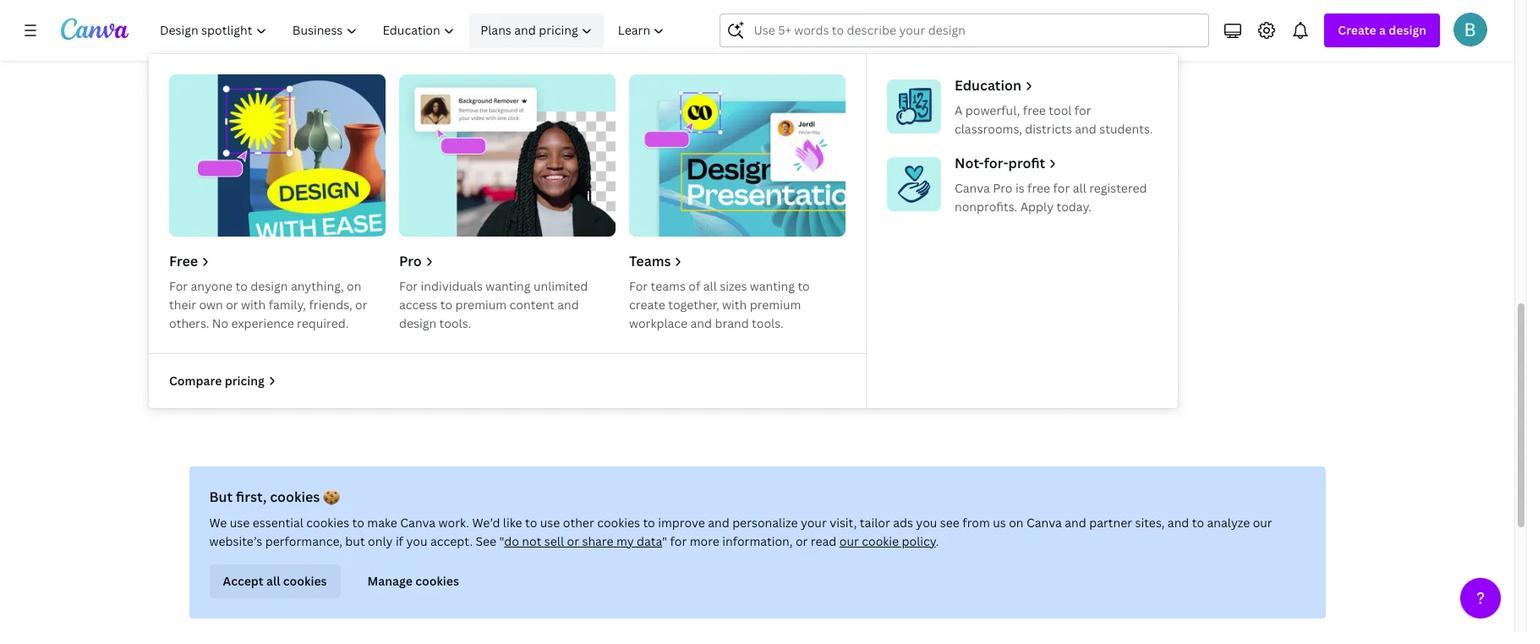 Task type: describe. For each thing, give the bounding box(es) containing it.
wanting inside for individuals wanting unlimited access to premium content and design tools.
[[486, 278, 531, 294]]

for for education
[[1075, 102, 1092, 118]]

to inside for individuals wanting unlimited access to premium content and design tools.
[[440, 297, 453, 313]]

us
[[993, 515, 1006, 531]]

or left read
[[796, 534, 808, 550]]

districts
[[1025, 121, 1072, 137]]

for individuals wanting unlimited access to premium content and design tools.
[[399, 278, 588, 332]]

premium inside "for teams of all sizes wanting to create together, with premium workplace and brand tools."
[[750, 297, 801, 313]]

do not sell or share my data " for more information, or read our cookie policy .
[[504, 534, 939, 550]]

to right like
[[525, 515, 537, 531]]

our cookie policy link
[[840, 534, 936, 550]]

accept.
[[430, 534, 473, 550]]

and inside for individuals wanting unlimited access to premium content and design tools.
[[557, 297, 579, 313]]

design inside for individuals wanting unlimited access to premium content and design tools.
[[399, 315, 437, 332]]

brand
[[715, 315, 749, 332]]

to up data
[[643, 515, 655, 531]]

free
[[169, 252, 198, 271]]

for for pro
[[399, 278, 418, 294]]

today.
[[1057, 199, 1092, 215]]

accept all cookies
[[223, 573, 327, 589]]

no
[[212, 315, 228, 332]]

manage
[[367, 573, 413, 589]]

your
[[801, 515, 827, 531]]

profit
[[1009, 154, 1046, 173]]

students.
[[1100, 121, 1153, 137]]

free inside the canva pro is free for all registered nonprofits. apply today.
[[1028, 180, 1051, 196]]

friends,
[[309, 297, 352, 313]]

to inside "for teams of all sizes wanting to create together, with premium workplace and brand tools."
[[798, 278, 810, 294]]

others.
[[169, 315, 209, 332]]

all inside "for teams of all sizes wanting to create together, with premium workplace and brand tools."
[[703, 278, 717, 294]]

on inside for anyone to design anything, on their own or with family, friends, or others. no experience required.
[[347, 278, 361, 294]]

registered
[[1089, 180, 1147, 196]]

all inside accept all cookies button
[[266, 573, 280, 589]]

a
[[955, 102, 963, 118]]

data
[[637, 534, 662, 550]]

personalize
[[733, 515, 798, 531]]

required.
[[297, 315, 349, 332]]

cookie
[[862, 534, 899, 550]]

experience
[[231, 315, 294, 332]]

canva inside the canva pro is free for all registered nonprofits. apply today.
[[955, 180, 990, 196]]

anything,
[[291, 278, 344, 294]]

from
[[963, 515, 990, 531]]

but first, cookies 🍪
[[209, 488, 340, 507]]

powerful,
[[966, 102, 1020, 118]]

accept all cookies button
[[209, 565, 340, 599]]

see
[[940, 515, 960, 531]]

and inside a powerful, free tool for classrooms, districts and students.
[[1075, 121, 1097, 137]]

only
[[368, 534, 393, 550]]

if
[[396, 534, 403, 550]]

cookies down 🍪
[[306, 515, 349, 531]]

see
[[476, 534, 497, 550]]

free inside a powerful, free tool for classrooms, districts and students.
[[1023, 102, 1046, 118]]

wanting inside "for teams of all sizes wanting to create together, with premium workplace and brand tools."
[[750, 278, 795, 294]]

🍪
[[323, 488, 340, 507]]

" inside we use essential cookies to make canva work. we'd like to use other cookies to improve and personalize your visit, tailor ads you see from us on canva and partner sites, and to analyze our website's performance, but only if you accept. see "
[[499, 534, 504, 550]]

tool
[[1049, 102, 1072, 118]]

my
[[617, 534, 634, 550]]

sizes
[[720, 278, 747, 294]]

we
[[209, 515, 227, 531]]

create a design button
[[1325, 14, 1440, 47]]

for-
[[984, 154, 1009, 173]]

is
[[1016, 180, 1025, 196]]

and right sites,
[[1168, 515, 1189, 531]]

apply
[[1021, 199, 1054, 215]]

but first, cookies 🍪 dialog
[[189, 467, 1326, 619]]

partner
[[1089, 515, 1133, 531]]

sell
[[545, 534, 564, 550]]

a
[[1379, 22, 1386, 38]]

top level navigation element
[[149, 14, 1178, 408]]

cookies up the my in the bottom left of the page
[[597, 515, 640, 531]]

for anyone to design anything, on their own or with family, friends, or others. no experience required.
[[169, 278, 368, 332]]

like
[[503, 515, 522, 531]]

plans and pricing button
[[470, 14, 604, 47]]

canva pro is free for all registered nonprofits. apply today.
[[955, 180, 1147, 215]]

cookies up essential
[[270, 488, 320, 507]]

1 vertical spatial pro
[[399, 252, 422, 271]]

teams
[[629, 252, 671, 271]]

1 use from the left
[[230, 515, 250, 531]]

compare pricing
[[169, 373, 265, 389]]

share
[[582, 534, 614, 550]]

together,
[[668, 297, 719, 313]]

visit,
[[830, 515, 857, 531]]

to left analyze
[[1192, 515, 1204, 531]]

not-for-profit
[[955, 154, 1046, 173]]

other
[[563, 515, 594, 531]]

own
[[199, 297, 223, 313]]

nonprofits.
[[955, 199, 1018, 215]]

all inside the canva pro is free for all registered nonprofits. apply today.
[[1073, 180, 1087, 196]]

plans
[[480, 22, 511, 38]]

but
[[209, 488, 233, 507]]

not-
[[955, 154, 984, 173]]

not
[[522, 534, 542, 550]]

with for teams
[[722, 297, 747, 313]]

to up but
[[352, 515, 364, 531]]

first,
[[236, 488, 267, 507]]

create
[[1338, 22, 1377, 38]]

with for free
[[241, 297, 266, 313]]

we use essential cookies to make canva work. we'd like to use other cookies to improve and personalize your visit, tailor ads you see from us on canva and partner sites, and to analyze our website's performance, but only if you accept. see "
[[209, 515, 1273, 550]]



Task type: vqa. For each thing, say whether or not it's contained in the screenshot.
List
no



Task type: locate. For each thing, give the bounding box(es) containing it.
with up experience
[[241, 297, 266, 313]]

2 premium from the left
[[750, 297, 801, 313]]

1 horizontal spatial premium
[[750, 297, 801, 313]]

education
[[955, 76, 1022, 95]]

0 horizontal spatial "
[[499, 534, 504, 550]]

create a design
[[1338, 22, 1427, 38]]

2 " from the left
[[662, 534, 667, 550]]

create
[[629, 297, 665, 313]]

1 with from the left
[[241, 297, 266, 313]]

0 horizontal spatial pro
[[399, 252, 422, 271]]

0 vertical spatial our
[[1253, 515, 1273, 531]]

pro left is
[[993, 180, 1013, 196]]

and down together,
[[691, 315, 712, 332]]

for for free
[[169, 278, 188, 294]]

tools.
[[439, 315, 471, 332], [752, 315, 784, 332]]

for inside "for teams of all sizes wanting to create together, with premium workplace and brand tools."
[[629, 278, 648, 294]]

to right anyone
[[236, 278, 248, 294]]

plans and pricing menu
[[149, 54, 1178, 408]]

to inside for anyone to design anything, on their own or with family, friends, or others. no experience required.
[[236, 278, 248, 294]]

do
[[504, 534, 519, 550]]

access
[[399, 297, 438, 313]]

with
[[241, 297, 266, 313], [722, 297, 747, 313]]

0 vertical spatial on
[[347, 278, 361, 294]]

1 wanting from the left
[[486, 278, 531, 294]]

0 horizontal spatial use
[[230, 515, 250, 531]]

1 horizontal spatial with
[[722, 297, 747, 313]]

2 vertical spatial all
[[266, 573, 280, 589]]

1 horizontal spatial for
[[1053, 180, 1070, 196]]

policy
[[902, 534, 936, 550]]

and down the unlimited
[[557, 297, 579, 313]]

classrooms,
[[955, 121, 1022, 137]]

tools. right brand
[[752, 315, 784, 332]]

do not sell or share my data link
[[504, 534, 662, 550]]

on right us
[[1009, 515, 1024, 531]]

use up sell
[[540, 515, 560, 531]]

brad klo image
[[1454, 13, 1488, 47]]

make
[[367, 515, 397, 531]]

1 horizontal spatial for
[[399, 278, 418, 294]]

0 vertical spatial you
[[916, 515, 937, 531]]

2 vertical spatial for
[[670, 534, 687, 550]]

1 horizontal spatial you
[[916, 515, 937, 531]]

on
[[347, 278, 361, 294], [1009, 515, 1024, 531]]

performance,
[[265, 534, 342, 550]]

1 vertical spatial all
[[703, 278, 717, 294]]

3 for from the left
[[629, 278, 648, 294]]

or right sell
[[567, 534, 579, 550]]

wanting right sizes
[[750, 278, 795, 294]]

2 horizontal spatial all
[[1073, 180, 1087, 196]]

manage cookies button
[[354, 565, 473, 599]]

1 horizontal spatial pro
[[993, 180, 1013, 196]]

2 tools. from the left
[[752, 315, 784, 332]]

tailor
[[860, 515, 890, 531]]

1 horizontal spatial wanting
[[750, 278, 795, 294]]

unlimited
[[534, 278, 588, 294]]

1 horizontal spatial on
[[1009, 515, 1024, 531]]

Search search field
[[754, 14, 1176, 47]]

sites,
[[1135, 515, 1165, 531]]

1 vertical spatial design
[[251, 278, 288, 294]]

1 " from the left
[[499, 534, 504, 550]]

1 horizontal spatial tools.
[[752, 315, 784, 332]]

for up today.
[[1053, 180, 1070, 196]]

we'd
[[472, 515, 500, 531]]

more
[[690, 534, 720, 550]]

0 horizontal spatial design
[[251, 278, 288, 294]]

tools. inside "for teams of all sizes wanting to create together, with premium workplace and brand tools."
[[752, 315, 784, 332]]

all right of
[[703, 278, 717, 294]]

0 vertical spatial pricing
[[539, 22, 578, 38]]

cookies
[[270, 488, 320, 507], [306, 515, 349, 531], [597, 515, 640, 531], [283, 573, 327, 589], [415, 573, 459, 589]]

premium inside for individuals wanting unlimited access to premium content and design tools.
[[455, 297, 507, 313]]

design right a
[[1389, 22, 1427, 38]]

work.
[[439, 515, 469, 531]]

1 horizontal spatial pricing
[[539, 22, 578, 38]]

" right see
[[499, 534, 504, 550]]

for right tool on the right top
[[1075, 102, 1092, 118]]

1 horizontal spatial canva
[[955, 180, 990, 196]]

workplace
[[629, 315, 688, 332]]

design inside for anyone to design anything, on their own or with family, friends, or others. no experience required.
[[251, 278, 288, 294]]

2 for from the left
[[399, 278, 418, 294]]

for inside for anyone to design anything, on their own or with family, friends, or others. no experience required.
[[169, 278, 188, 294]]

premium down "individuals"
[[455, 297, 507, 313]]

for inside for individuals wanting unlimited access to premium content and design tools.
[[399, 278, 418, 294]]

for for not-for-profit
[[1053, 180, 1070, 196]]

with inside "for teams of all sizes wanting to create together, with premium workplace and brand tools."
[[722, 297, 747, 313]]

tools. down "individuals"
[[439, 315, 471, 332]]

and inside dropdown button
[[514, 22, 536, 38]]

for
[[1075, 102, 1092, 118], [1053, 180, 1070, 196], [670, 534, 687, 550]]

1 for from the left
[[169, 278, 188, 294]]

our inside we use essential cookies to make canva work. we'd like to use other cookies to improve and personalize your visit, tailor ads you see from us on canva and partner sites, and to analyze our website's performance, but only if you accept. see "
[[1253, 515, 1273, 531]]

plans and pricing
[[480, 22, 578, 38]]

"
[[499, 534, 504, 550], [662, 534, 667, 550]]

you up policy
[[916, 515, 937, 531]]

pricing right compare
[[225, 373, 265, 389]]

ads
[[893, 515, 913, 531]]

0 vertical spatial for
[[1075, 102, 1092, 118]]

family,
[[269, 297, 306, 313]]

None search field
[[720, 14, 1210, 47]]

1 premium from the left
[[455, 297, 507, 313]]

0 horizontal spatial for
[[670, 534, 687, 550]]

pro inside the canva pro is free for all registered nonprofits. apply today.
[[993, 180, 1013, 196]]

design down access at the top left of the page
[[399, 315, 437, 332]]

2 with from the left
[[722, 297, 747, 313]]

pricing inside dropdown button
[[539, 22, 578, 38]]

2 use from the left
[[540, 515, 560, 531]]

for inside but first, cookies 🍪 dialog
[[670, 534, 687, 550]]

0 horizontal spatial premium
[[455, 297, 507, 313]]

0 horizontal spatial on
[[347, 278, 361, 294]]

and up the do not sell or share my data " for more information, or read our cookie policy .
[[708, 515, 730, 531]]

compare
[[169, 373, 222, 389]]

pro
[[993, 180, 1013, 196], [399, 252, 422, 271]]

0 vertical spatial design
[[1389, 22, 1427, 38]]

canva right us
[[1027, 515, 1062, 531]]

canva up the if
[[400, 515, 436, 531]]

0 horizontal spatial wanting
[[486, 278, 531, 294]]

1 vertical spatial for
[[1053, 180, 1070, 196]]

free up districts
[[1023, 102, 1046, 118]]

2 horizontal spatial canva
[[1027, 515, 1062, 531]]

anyone
[[191, 278, 233, 294]]

for teams of all sizes wanting to create together, with premium workplace and brand tools.
[[629, 278, 810, 332]]

information,
[[722, 534, 793, 550]]

0 vertical spatial all
[[1073, 180, 1087, 196]]

pro up access at the top left of the page
[[399, 252, 422, 271]]

but
[[345, 534, 365, 550]]

2 horizontal spatial for
[[629, 278, 648, 294]]

all up today.
[[1073, 180, 1087, 196]]

to down "individuals"
[[440, 297, 453, 313]]

1 tools. from the left
[[439, 315, 471, 332]]

0 horizontal spatial canva
[[400, 515, 436, 531]]

accept
[[223, 573, 264, 589]]

for up access at the top left of the page
[[399, 278, 418, 294]]

0 vertical spatial pro
[[993, 180, 1013, 196]]

and right plans
[[514, 22, 536, 38]]

for
[[169, 278, 188, 294], [399, 278, 418, 294], [629, 278, 648, 294]]

2 horizontal spatial design
[[1389, 22, 1427, 38]]

pricing right plans
[[539, 22, 578, 38]]

and inside "for teams of all sizes wanting to create together, with premium workplace and brand tools."
[[691, 315, 712, 332]]

cookies down performance,
[[283, 573, 327, 589]]

teams
[[651, 278, 686, 294]]

or right the own
[[226, 297, 238, 313]]

0 horizontal spatial our
[[840, 534, 859, 550]]

design inside dropdown button
[[1389, 22, 1427, 38]]

" down improve
[[662, 534, 667, 550]]

1 vertical spatial our
[[840, 534, 859, 550]]

canva up the nonprofits.
[[955, 180, 990, 196]]

0 vertical spatial free
[[1023, 102, 1046, 118]]

0 horizontal spatial for
[[169, 278, 188, 294]]

compare pricing link
[[169, 372, 278, 391]]

our down visit,
[[840, 534, 859, 550]]

on inside we use essential cookies to make canva work. we'd like to use other cookies to improve and personalize your visit, tailor ads you see from us on canva and partner sites, and to analyze our website's performance, but only if you accept. see "
[[1009, 515, 1024, 531]]

for up their
[[169, 278, 188, 294]]

1 vertical spatial you
[[406, 534, 427, 550]]

0 horizontal spatial you
[[406, 534, 427, 550]]

read
[[811, 534, 837, 550]]

for inside the canva pro is free for all registered nonprofits. apply today.
[[1053, 180, 1070, 196]]

you right the if
[[406, 534, 427, 550]]

tools. inside for individuals wanting unlimited access to premium content and design tools.
[[439, 315, 471, 332]]

all right accept
[[266, 573, 280, 589]]

a powerful, free tool for classrooms, districts and students.
[[955, 102, 1153, 137]]

for up create
[[629, 278, 648, 294]]

1 vertical spatial on
[[1009, 515, 1024, 531]]

and right districts
[[1075, 121, 1097, 137]]

wanting
[[486, 278, 531, 294], [750, 278, 795, 294]]

design
[[1389, 22, 1427, 38], [251, 278, 288, 294], [399, 315, 437, 332]]

.
[[936, 534, 939, 550]]

analyze
[[1207, 515, 1250, 531]]

2 wanting from the left
[[750, 278, 795, 294]]

with down sizes
[[722, 297, 747, 313]]

improve
[[658, 515, 705, 531]]

1 horizontal spatial our
[[1253, 515, 1273, 531]]

of
[[689, 278, 701, 294]]

premium right together,
[[750, 297, 801, 313]]

2 vertical spatial design
[[399, 315, 437, 332]]

0 horizontal spatial tools.
[[439, 315, 471, 332]]

premium
[[455, 297, 507, 313], [750, 297, 801, 313]]

individuals
[[421, 278, 483, 294]]

our
[[1253, 515, 1273, 531], [840, 534, 859, 550]]

free
[[1023, 102, 1046, 118], [1028, 180, 1051, 196]]

with inside for anyone to design anything, on their own or with family, friends, or others. no experience required.
[[241, 297, 266, 313]]

essential
[[253, 515, 303, 531]]

their
[[169, 297, 196, 313]]

manage cookies
[[367, 573, 459, 589]]

1 vertical spatial free
[[1028, 180, 1051, 196]]

website's
[[209, 534, 262, 550]]

0 horizontal spatial with
[[241, 297, 266, 313]]

or right friends,
[[355, 297, 368, 313]]

1 horizontal spatial all
[[703, 278, 717, 294]]

2 horizontal spatial for
[[1075, 102, 1092, 118]]

use up website's
[[230, 515, 250, 531]]

for down improve
[[670, 534, 687, 550]]

1 vertical spatial pricing
[[225, 373, 265, 389]]

design up family,
[[251, 278, 288, 294]]

cookies down accept.
[[415, 573, 459, 589]]

pricing
[[539, 22, 578, 38], [225, 373, 265, 389]]

and
[[514, 22, 536, 38], [1075, 121, 1097, 137], [557, 297, 579, 313], [691, 315, 712, 332], [708, 515, 730, 531], [1065, 515, 1087, 531], [1168, 515, 1189, 531]]

content
[[510, 297, 555, 313]]

1 horizontal spatial "
[[662, 534, 667, 550]]

and left partner
[[1065, 515, 1087, 531]]

our right analyze
[[1253, 515, 1273, 531]]

free up apply
[[1028, 180, 1051, 196]]

for for teams
[[629, 278, 648, 294]]

1 horizontal spatial use
[[540, 515, 560, 531]]

wanting up 'content'
[[486, 278, 531, 294]]

0 horizontal spatial all
[[266, 573, 280, 589]]

to right sizes
[[798, 278, 810, 294]]

for inside a powerful, free tool for classrooms, districts and students.
[[1075, 102, 1092, 118]]

0 horizontal spatial pricing
[[225, 373, 265, 389]]

1 horizontal spatial design
[[399, 315, 437, 332]]

on up friends,
[[347, 278, 361, 294]]

pricing inside menu
[[225, 373, 265, 389]]



